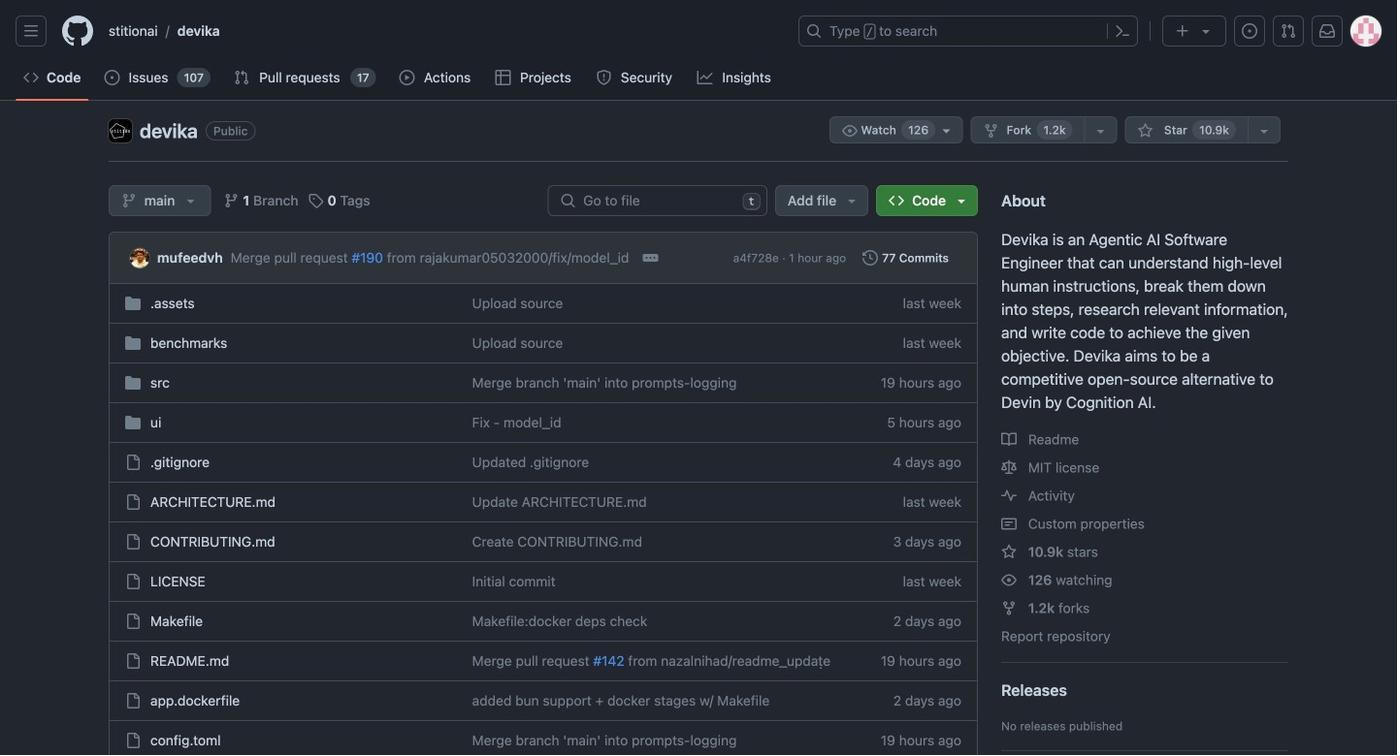 Task type: describe. For each thing, give the bounding box(es) containing it.
1 horizontal spatial code image
[[889, 193, 904, 209]]

1 directory image from the top
[[125, 296, 141, 311]]

pulse image
[[1001, 488, 1017, 504]]

0 horizontal spatial code image
[[23, 70, 39, 85]]

1 vertical spatial repo forked image
[[1001, 601, 1017, 617]]

0 vertical spatial star image
[[1138, 123, 1153, 139]]

plus image
[[1175, 23, 1190, 39]]

homepage image
[[62, 16, 93, 47]]

issue opened image for git pull request icon
[[1242, 23, 1257, 39]]

2 directory image from the top
[[125, 336, 141, 351]]

git pull request image
[[1281, 23, 1296, 39]]

command palette image
[[1115, 23, 1130, 39]]

1 vertical spatial eye image
[[1001, 573, 1017, 588]]

issue opened image for git pull request image
[[104, 70, 120, 85]]

shield image
[[596, 70, 612, 85]]

open commit details image
[[643, 250, 658, 266]]



Task type: locate. For each thing, give the bounding box(es) containing it.
issue opened image up 'owner avatar'
[[104, 70, 120, 85]]

0 horizontal spatial star image
[[1001, 545, 1017, 560]]

eye image
[[842, 123, 858, 139], [1001, 573, 1017, 588]]

0 vertical spatial issue opened image
[[1242, 23, 1257, 39]]

search image
[[560, 193, 576, 209]]

repo forked image
[[983, 123, 999, 139], [1001, 601, 1017, 617]]

star image right see your forks of this repository 'icon'
[[1138, 123, 1153, 139]]

code image
[[23, 70, 39, 85], [889, 193, 904, 209]]

0 horizontal spatial eye image
[[842, 123, 858, 139]]

owner avatar image
[[109, 119, 132, 143]]

directory image
[[125, 415, 141, 431]]

mufeedvh image
[[130, 249, 149, 268]]

play image
[[399, 70, 415, 85]]

0 vertical spatial eye image
[[842, 123, 858, 139]]

1 vertical spatial issue opened image
[[104, 70, 120, 85]]

0 vertical spatial directory image
[[125, 296, 141, 311]]

3 directory image from the top
[[125, 375, 141, 391]]

star image down note icon
[[1001, 545, 1017, 560]]

git branch image
[[224, 193, 239, 209]]

add this repository to a list image
[[1256, 123, 1272, 139]]

star image
[[1138, 123, 1153, 139], [1001, 545, 1017, 560]]

see your forks of this repository image
[[1093, 123, 1109, 139]]

note image
[[1001, 517, 1017, 532]]

issue opened image left git pull request icon
[[1242, 23, 1257, 39]]

1 vertical spatial directory image
[[125, 336, 141, 351]]

0 vertical spatial code image
[[23, 70, 39, 85]]

Go to file text field
[[583, 186, 735, 215]]

graph image
[[697, 70, 713, 85]]

1 horizontal spatial eye image
[[1001, 573, 1017, 588]]

tag image
[[308, 193, 324, 209]]

history image
[[863, 250, 878, 266]]

law image
[[1001, 460, 1017, 476]]

10938 users starred this repository element
[[1192, 120, 1236, 140]]

notifications image
[[1319, 23, 1335, 39]]

1 horizontal spatial star image
[[1138, 123, 1153, 139]]

git pull request image
[[234, 70, 249, 85]]

0 vertical spatial repo forked image
[[983, 123, 999, 139]]

2 vertical spatial directory image
[[125, 375, 141, 391]]

book image
[[1001, 432, 1017, 448]]

1 vertical spatial star image
[[1001, 545, 1017, 560]]

triangle down image
[[1198, 23, 1214, 39], [183, 193, 198, 209], [844, 193, 860, 209], [954, 193, 969, 209]]

1 horizontal spatial issue opened image
[[1242, 23, 1257, 39]]

0 horizontal spatial repo forked image
[[983, 123, 999, 139]]

directory image
[[125, 296, 141, 311], [125, 336, 141, 351], [125, 375, 141, 391]]

table image
[[495, 70, 511, 85]]

issue opened image
[[1242, 23, 1257, 39], [104, 70, 120, 85]]

list
[[101, 16, 787, 47]]

git branch image
[[121, 193, 137, 209]]

1 vertical spatial code image
[[889, 193, 904, 209]]

1 horizontal spatial repo forked image
[[1001, 601, 1017, 617]]

0 horizontal spatial issue opened image
[[104, 70, 120, 85]]



Task type: vqa. For each thing, say whether or not it's contained in the screenshot.
rightmost Git Pull Request icon
yes



